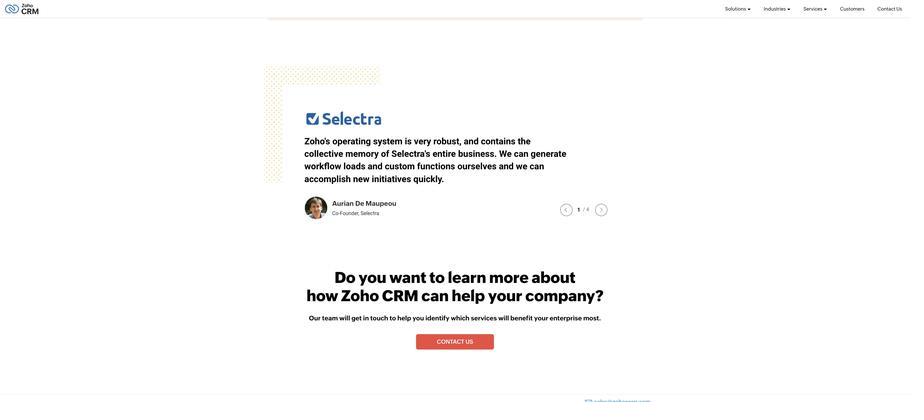 Task type: describe. For each thing, give the bounding box(es) containing it.
we
[[516, 161, 527, 172]]

contact
[[877, 6, 896, 11]]

customers
[[840, 6, 865, 11]]

more
[[489, 269, 529, 287]]

robust,
[[433, 136, 462, 147]]

enterprise
[[550, 315, 582, 322]]

contains
[[481, 136, 516, 147]]

customers link
[[840, 0, 865, 18]]

zoho
[[341, 287, 379, 305]]

selectra
[[361, 211, 379, 217]]

your inside do you want to learn more about how zoho crm can help your company?
[[488, 287, 522, 305]]

help inside do you want to learn more about how zoho crm can help your company?
[[452, 287, 485, 305]]

team
[[322, 315, 338, 322]]

aurian
[[332, 200, 354, 208]]

contact us
[[877, 6, 902, 11]]

want
[[389, 269, 426, 287]]

asst.manager
[[332, 211, 364, 217]]

selectra's
[[391, 149, 430, 159]]

services
[[804, 6, 823, 11]]

generate
[[531, 149, 566, 159]]

development,
[[394, 211, 425, 217]]

is
[[405, 136, 412, 147]]

how
[[307, 287, 338, 305]]

touch
[[370, 315, 388, 322]]

co-
[[332, 211, 340, 217]]

memory
[[345, 149, 379, 159]]

contact us link
[[416, 335, 494, 350]]

ourselves
[[457, 161, 497, 172]]

our team will get in touch to help you identify which services will benefit your enterprise most.
[[309, 315, 601, 322]]

identify
[[425, 315, 449, 322]]

in
[[363, 315, 369, 322]]

&
[[389, 211, 392, 217]]

which
[[451, 315, 470, 322]]

loads
[[344, 161, 365, 172]]

crm
[[382, 287, 418, 305]]

4
[[586, 207, 589, 213]]

1 horizontal spatial your
[[534, 315, 548, 322]]

/
[[583, 207, 585, 213]]

1 horizontal spatial and
[[464, 136, 479, 147]]

do
[[335, 269, 356, 287]]

1 vertical spatial to
[[390, 315, 396, 322]]

we
[[499, 149, 512, 159]]



Task type: locate. For each thing, give the bounding box(es) containing it.
zoho crm logo image
[[5, 2, 39, 16]]

can right we
[[530, 161, 544, 172]]

zoho's
[[304, 136, 330, 147]]

can up we
[[514, 149, 529, 159]]

0 horizontal spatial your
[[488, 287, 522, 305]]

custom
[[385, 161, 415, 172]]

can inside do you want to learn more about how zoho crm can help your company?
[[422, 287, 449, 305]]

zoho's operating system is very robust, and contains the collective memory of selectra's entire business. we can generate workflow loads and custom functions ourselves and we can accomplish new initiatives quickly.
[[304, 136, 566, 185]]

divya sundaraju asst.manager - learning & development, fundsindia
[[332, 200, 451, 217]]

help
[[452, 287, 485, 305], [397, 315, 411, 322]]

2 vertical spatial can
[[422, 287, 449, 305]]

fundsindia
[[426, 211, 451, 217]]

contact us
[[437, 339, 473, 346]]

will left benefit
[[498, 315, 509, 322]]

divya
[[332, 200, 351, 208]]

and up business.
[[464, 136, 479, 147]]

1 will from the left
[[339, 315, 350, 322]]

do you want to learn more about how zoho crm can help your company?
[[307, 269, 604, 305]]

to
[[429, 269, 445, 287], [390, 315, 396, 322]]

accomplish
[[304, 174, 351, 185]]

1 horizontal spatial you
[[413, 315, 424, 322]]

1 horizontal spatial help
[[452, 287, 485, 305]]

de
[[355, 200, 364, 208]]

your
[[488, 287, 522, 305], [534, 315, 548, 322]]

to right touch
[[390, 315, 396, 322]]

1 horizontal spatial can
[[514, 149, 529, 159]]

us
[[896, 6, 902, 11]]

benefit
[[510, 315, 533, 322]]

to right want
[[429, 269, 445, 287]]

0 horizontal spatial can
[[422, 287, 449, 305]]

most.
[[583, 315, 601, 322]]

and down we
[[499, 161, 514, 172]]

business.
[[458, 149, 497, 159]]

help down learn
[[452, 287, 485, 305]]

1 horizontal spatial will
[[498, 315, 509, 322]]

operating
[[332, 136, 371, 147]]

our
[[309, 315, 321, 322]]

0 vertical spatial your
[[488, 287, 522, 305]]

about
[[532, 269, 576, 287]]

you up zoho
[[359, 269, 386, 287]]

can up identify
[[422, 287, 449, 305]]

maupeou
[[366, 200, 396, 208]]

will
[[339, 315, 350, 322], [498, 315, 509, 322]]

will left 'get'
[[339, 315, 350, 322]]

1 vertical spatial help
[[397, 315, 411, 322]]

functions
[[417, 161, 455, 172]]

company?
[[525, 287, 604, 305]]

0 vertical spatial you
[[359, 269, 386, 287]]

2 horizontal spatial can
[[530, 161, 544, 172]]

founder,
[[340, 211, 359, 217]]

learning
[[368, 211, 388, 217]]

entire
[[433, 149, 456, 159]]

sundaraju
[[352, 200, 385, 208]]

of
[[381, 149, 389, 159]]

can
[[514, 149, 529, 159], [530, 161, 544, 172], [422, 287, 449, 305]]

learn
[[448, 269, 486, 287]]

1 horizontal spatial to
[[429, 269, 445, 287]]

1 vertical spatial you
[[413, 315, 424, 322]]

you inside do you want to learn more about how zoho crm can help your company?
[[359, 269, 386, 287]]

and
[[464, 136, 479, 147], [368, 161, 383, 172], [499, 161, 514, 172]]

and down of
[[368, 161, 383, 172]]

system
[[373, 136, 403, 147]]

your down more
[[488, 287, 522, 305]]

0 horizontal spatial will
[[339, 315, 350, 322]]

quickly.
[[413, 174, 444, 185]]

0 horizontal spatial and
[[368, 161, 383, 172]]

you
[[359, 269, 386, 287], [413, 315, 424, 322]]

initiatives
[[372, 174, 411, 185]]

get
[[351, 315, 362, 322]]

1 / 4
[[577, 207, 589, 213]]

solutions
[[725, 6, 746, 11]]

0 vertical spatial can
[[514, 149, 529, 159]]

aurian de maupeou co-founder, selectra
[[332, 200, 396, 217]]

us
[[466, 339, 473, 346]]

industries
[[764, 6, 786, 11]]

the
[[518, 136, 531, 147]]

0 horizontal spatial you
[[359, 269, 386, 287]]

contact
[[437, 339, 464, 346]]

contact us link
[[877, 0, 902, 18]]

new
[[353, 174, 370, 185]]

0 horizontal spatial help
[[397, 315, 411, 322]]

2 horizontal spatial and
[[499, 161, 514, 172]]

1
[[577, 207, 580, 213]]

you left identify
[[413, 315, 424, 322]]

-
[[365, 211, 367, 217]]

0 vertical spatial to
[[429, 269, 445, 287]]

0 vertical spatial help
[[452, 287, 485, 305]]

collective
[[304, 149, 343, 159]]

2 will from the left
[[498, 315, 509, 322]]

very
[[414, 136, 431, 147]]

1 vertical spatial your
[[534, 315, 548, 322]]

workflow
[[304, 161, 341, 172]]

to inside do you want to learn more about how zoho crm can help your company?
[[429, 269, 445, 287]]

1 vertical spatial can
[[530, 161, 544, 172]]

help down 'crm'
[[397, 315, 411, 322]]

services
[[471, 315, 497, 322]]

0 horizontal spatial to
[[390, 315, 396, 322]]

your right benefit
[[534, 315, 548, 322]]



Task type: vqa. For each thing, say whether or not it's contained in the screenshot.
text field
no



